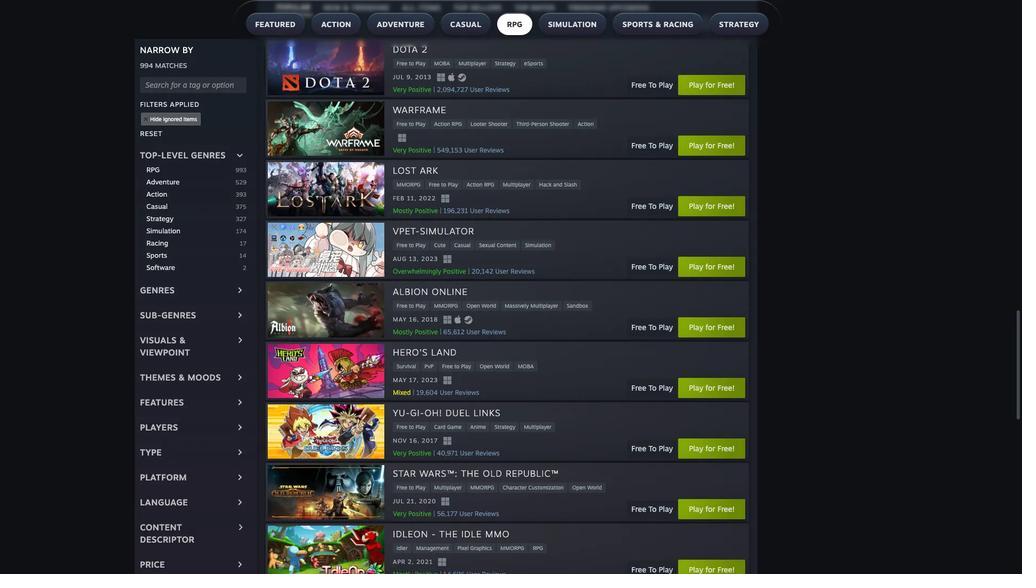 Task type: describe. For each thing, give the bounding box(es) containing it.
1 trending from the left
[[351, 3, 390, 12]]

1 vertical spatial open
[[480, 363, 493, 370]]

196,231
[[443, 207, 468, 215]]

aug
[[393, 256, 407, 263]]

2013
[[415, 74, 432, 81]]

esports
[[524, 60, 543, 66]]

21,
[[407, 498, 417, 506]]

2 vertical spatial casual
[[454, 242, 471, 248]]

mmorpg link down online
[[430, 301, 462, 311]]

-
[[432, 529, 436, 540]]

multiplayer down wars™:
[[434, 485, 462, 491]]

overwhelmingly positive | 20,142 user reviews
[[393, 268, 535, 276]]

393
[[236, 191, 246, 198]]

0 vertical spatial casual
[[450, 20, 481, 29]]

| for warframe
[[433, 146, 435, 154]]

free to play for star wars™: the old republic™
[[631, 505, 673, 514]]

free to play link for vpet-simulator
[[393, 240, 429, 251]]

very positive | 2,094,727 user reviews
[[393, 85, 510, 93]]

16, for albion
[[409, 316, 419, 324]]

to for yu-gi-oh! duel links
[[648, 444, 657, 453]]

free! for yu-gi-oh! duel links
[[717, 444, 735, 453]]

card game link
[[430, 422, 465, 433]]

to for star wars™: the old republic™
[[648, 505, 657, 514]]

0 vertical spatial racing
[[664, 20, 694, 29]]

0 vertical spatial open
[[467, 303, 480, 309]]

2021
[[416, 559, 433, 566]]

2 shooter from the left
[[550, 121, 569, 127]]

adventure link
[[146, 177, 235, 187]]

yu-gi-oh! duel links image
[[268, 405, 384, 459]]

1 horizontal spatial moba
[[518, 363, 534, 370]]

action right 'third-person shooter'
[[578, 121, 594, 127]]

user for vpet-simulator
[[495, 268, 509, 276]]

| for vpet-simulator
[[468, 268, 470, 276]]

multiplayer link left hack
[[499, 180, 534, 190]]

cute
[[434, 242, 446, 248]]

mostly positive | 65,612 user reviews
[[393, 328, 506, 336]]

free to play for hero's land
[[631, 384, 673, 393]]

2,094,727
[[437, 85, 468, 93]]

free! for star wars™: the old republic™
[[717, 505, 735, 514]]

dota 2
[[393, 43, 428, 55]]

all
[[402, 3, 416, 12]]

reviews for vpet-simulator
[[510, 268, 535, 276]]

reviews for albion online
[[482, 328, 506, 336]]

idleon - the idle mmo link
[[393, 528, 510, 542]]

& for new
[[343, 3, 349, 12]]

viewpoint
[[140, 347, 190, 358]]

vpet-simulator link
[[393, 225, 474, 238]]

popular
[[276, 2, 311, 11]]

hero's land image
[[268, 344, 384, 398]]

20,142
[[472, 268, 493, 276]]

ignored
[[163, 116, 182, 122]]

994 matches
[[140, 61, 187, 70]]

multiplayer up the 2,094,727
[[459, 60, 486, 66]]

new
[[323, 3, 341, 12]]

third-person shooter link
[[513, 119, 573, 129]]

software link
[[146, 263, 243, 273]]

simulator
[[420, 225, 474, 237]]

hide ignored items
[[150, 116, 197, 122]]

duel
[[445, 408, 470, 419]]

action rpg for topmost the action rpg link
[[434, 121, 462, 127]]

pixel graphics
[[457, 545, 492, 552]]

2 vertical spatial open world link
[[568, 483, 606, 493]]

star
[[393, 468, 416, 479]]

for for vpet-simulator
[[705, 262, 715, 271]]

to for warframe
[[409, 121, 414, 127]]

1 vertical spatial simulation link
[[521, 240, 555, 251]]

vpet-simulator
[[393, 225, 474, 237]]

graphics
[[470, 545, 492, 552]]

jul for dota
[[393, 74, 404, 81]]

reset link
[[140, 129, 162, 138]]

dota
[[393, 43, 418, 55]]

positive up lost ark
[[408, 146, 431, 154]]

1 horizontal spatial 2
[[422, 43, 428, 55]]

mostly for albion online
[[393, 328, 413, 336]]

featured
[[255, 20, 296, 29]]

free! for albion online
[[717, 323, 735, 332]]

0 vertical spatial genres
[[191, 150, 226, 161]]

dota 2 image
[[268, 41, 384, 95]]

hack and slash
[[539, 181, 577, 188]]

2,
[[408, 559, 414, 566]]

survival
[[397, 363, 416, 370]]

mmorpg link down mmo
[[497, 544, 528, 554]]

the for old
[[461, 468, 480, 479]]

play for free! for albion online
[[689, 323, 735, 332]]

visuals & viewpoint
[[140, 335, 190, 358]]

free to play for vpet-simulator
[[397, 242, 426, 248]]

mmorpg for mmorpg link under online
[[434, 303, 458, 309]]

play for free! for dota 2
[[689, 80, 735, 89]]

mmorpg for mmorpg link below mmo
[[500, 545, 524, 552]]

anime link
[[466, 422, 490, 433]]

free to play for dota 2
[[631, 80, 673, 89]]

play for free! for idleon - the idle mmo
[[689, 566, 735, 575]]

play for free! for warframe
[[689, 141, 735, 150]]

action down adventure link
[[146, 190, 167, 198]]

2 vertical spatial genres
[[161, 310, 196, 321]]

character customization link
[[499, 483, 567, 493]]

star wars™: the old republic™ image
[[268, 466, 384, 520]]

themes
[[140, 372, 176, 383]]

character customization
[[503, 485, 564, 491]]

customization
[[528, 485, 564, 491]]

0 vertical spatial moba link
[[430, 58, 454, 68]]

positive for online
[[415, 328, 438, 336]]

multiplayer link up republic™
[[520, 422, 555, 433]]

1 vertical spatial open world link
[[476, 362, 513, 372]]

hack
[[539, 181, 552, 188]]

for for albion online
[[705, 323, 715, 332]]

to for albion online
[[409, 303, 414, 309]]

yu-gi-oh! duel links link
[[393, 407, 501, 420]]

reviews for star wars™: the old republic™
[[475, 510, 499, 518]]

1 vertical spatial strategy link
[[146, 214, 236, 224]]

1 horizontal spatial moba link
[[514, 362, 538, 372]]

for for star wars™: the old republic™
[[705, 505, 715, 514]]

game
[[447, 424, 462, 430]]

multiplayer right massively
[[530, 303, 558, 309]]

sexual
[[479, 242, 495, 248]]

mixed | 19,604 user reviews
[[393, 389, 479, 397]]

user for lost ark
[[470, 207, 483, 215]]

to for vpet-simulator
[[409, 242, 414, 248]]

trending upcoming
[[568, 3, 649, 12]]

sports link
[[146, 251, 239, 261]]

pvp
[[425, 363, 434, 370]]

0 vertical spatial adventure
[[377, 20, 425, 29]]

multiplayer link down wars™:
[[430, 483, 466, 493]]

mostly for lost ark
[[393, 207, 413, 215]]

old
[[483, 468, 502, 479]]

may 17, 2023
[[393, 377, 438, 384]]

free to play down ark
[[429, 181, 458, 188]]

user for yu-gi-oh! duel links
[[460, 450, 473, 458]]

0 horizontal spatial racing
[[146, 239, 168, 247]]

sexual content link
[[475, 240, 520, 251]]

very positive | 56,177 user reviews
[[393, 510, 499, 518]]

looter
[[470, 121, 487, 127]]

action down warframe 'link' in the left top of the page
[[434, 121, 450, 127]]

1 vertical spatial casual link
[[450, 240, 474, 251]]

free to play for lost ark
[[631, 202, 673, 211]]

free to play for yu-gi-oh! duel links
[[631, 444, 673, 453]]

jul for star
[[393, 498, 404, 506]]

top for top sellers
[[453, 3, 468, 12]]

very positive | 549,153 user reviews
[[393, 146, 504, 154]]

sports for sports & racing
[[623, 20, 653, 29]]

to for star wars™: the old republic™
[[409, 485, 414, 491]]

1 vertical spatial 2
[[243, 264, 246, 272]]

user for albion online
[[466, 328, 480, 336]]

for for warframe
[[705, 141, 715, 150]]

mmorpg for mmorpg link below star wars™: the old republic™ link
[[470, 485, 494, 491]]

massively multiplayer link
[[501, 301, 562, 311]]

1 shooter from the left
[[488, 121, 508, 127]]

1 vertical spatial casual
[[146, 202, 168, 211]]

anime
[[470, 424, 486, 430]]

action down the 'new'
[[321, 20, 351, 29]]

content descriptor
[[140, 523, 195, 545]]

& for themes
[[178, 372, 185, 383]]

0 vertical spatial open world
[[467, 303, 496, 309]]

adventure inside adventure link
[[146, 178, 180, 186]]

174
[[236, 228, 246, 235]]

looter shooter link
[[467, 119, 511, 129]]

0 horizontal spatial rpg link
[[146, 165, 236, 175]]

| for lost ark
[[440, 207, 441, 215]]

content inside content descriptor
[[140, 523, 182, 533]]

user for warframe
[[464, 146, 478, 154]]

2 trending from the left
[[568, 3, 606, 12]]

may for hero's
[[393, 377, 407, 384]]

strategy link for yu-gi-oh! duel links
[[491, 422, 519, 433]]

user right 19,604
[[440, 389, 453, 397]]

idleon - the idle mmo image
[[268, 526, 384, 575]]

for for yu-gi-oh! duel links
[[705, 444, 715, 453]]

for for lost ark
[[705, 202, 715, 211]]

themes & moods
[[140, 372, 221, 383]]

reviews for lost ark
[[485, 207, 510, 215]]

free to play for vpet-simulator
[[631, 262, 673, 271]]

play for free! for star wars™: the old republic™
[[689, 505, 735, 514]]

Search for a tag or option text field
[[140, 77, 246, 93]]

idler
[[397, 545, 408, 552]]

hero's
[[393, 347, 428, 358]]

level
[[161, 150, 188, 161]]

esports link
[[520, 58, 547, 68]]

very for dota 2
[[393, 85, 406, 93]]

0 vertical spatial action rpg link
[[430, 119, 466, 129]]

to up the mostly positive | 196,231 user reviews
[[441, 181, 446, 188]]

republic™
[[506, 468, 559, 479]]

1 vertical spatial open world
[[480, 363, 509, 370]]

person
[[531, 121, 548, 127]]

0 horizontal spatial casual link
[[146, 202, 236, 212]]

top sellers
[[453, 3, 502, 12]]

star wars™: the old republic™
[[393, 468, 559, 479]]

free to play for warframe
[[397, 121, 426, 127]]

hide ignored items link
[[141, 113, 201, 125]]

free! for dota 2
[[717, 80, 735, 89]]

994
[[140, 61, 153, 70]]

and
[[553, 181, 562, 188]]

apr 2, 2021
[[393, 559, 433, 566]]

filters
[[140, 100, 168, 108]]

1 horizontal spatial rpg link
[[529, 544, 547, 554]]

65,612
[[443, 328, 465, 336]]

very for warframe
[[393, 146, 406, 154]]

2 vertical spatial open
[[572, 485, 586, 491]]

mixed
[[393, 389, 411, 397]]

lost ark
[[393, 165, 438, 176]]



Task type: locate. For each thing, give the bounding box(es) containing it.
warframe image
[[268, 101, 384, 156]]

1 horizontal spatial casual link
[[450, 240, 474, 251]]

to for dota 2
[[648, 80, 657, 89]]

to down warframe 'link' in the left top of the page
[[409, 121, 414, 127]]

to for yu-gi-oh! duel links
[[409, 424, 414, 430]]

0 horizontal spatial trending
[[351, 3, 390, 12]]

content right sexual
[[497, 242, 516, 248]]

2023 up 19,604
[[421, 377, 438, 384]]

open
[[467, 303, 480, 309], [480, 363, 493, 370], [572, 485, 586, 491]]

simulation for left simulation link
[[146, 227, 180, 235]]

content inside sexual content link
[[497, 242, 516, 248]]

top rated
[[514, 3, 555, 12]]

positive for 2
[[408, 85, 431, 93]]

reviews up mmo
[[475, 510, 499, 518]]

4 free to play from the top
[[631, 262, 673, 271]]

free to play
[[631, 80, 673, 89], [631, 141, 673, 150], [631, 202, 673, 211], [631, 262, 673, 271], [631, 323, 673, 332], [631, 384, 673, 393], [631, 444, 673, 453], [631, 505, 673, 514], [631, 566, 673, 575]]

2 play for free! from the top
[[689, 141, 735, 150]]

reviews up duel at left bottom
[[455, 389, 479, 397]]

0 horizontal spatial moba link
[[430, 58, 454, 68]]

& inside visuals & viewpoint
[[179, 335, 186, 346]]

0 vertical spatial 2023
[[421, 256, 438, 263]]

sub-genres
[[140, 310, 196, 321]]

open down online
[[467, 303, 480, 309]]

549,153
[[437, 146, 462, 154]]

mmo
[[485, 529, 510, 540]]

0 horizontal spatial sports
[[146, 251, 167, 260]]

7 for from the top
[[705, 444, 715, 453]]

world up links
[[495, 363, 509, 370]]

40,971
[[437, 450, 458, 458]]

vpet simulator image
[[268, 223, 384, 277]]

1 vertical spatial sports
[[146, 251, 167, 260]]

| for star wars™: the old republic™
[[433, 510, 435, 518]]

survival link
[[393, 362, 420, 372]]

| right mixed
[[413, 389, 414, 397]]

free to play link up 21,
[[393, 483, 429, 493]]

narrow by
[[140, 45, 193, 55]]

16, for yu-
[[409, 438, 419, 445]]

7 to from the top
[[648, 444, 657, 453]]

mmorpg for mmorpg link over 11, at the left top of the page
[[397, 181, 420, 188]]

adventure
[[377, 20, 425, 29], [146, 178, 180, 186]]

2
[[422, 43, 428, 55], [243, 264, 246, 272]]

3 play for free! from the top
[[689, 202, 735, 211]]

visuals
[[140, 335, 177, 346]]

price
[[140, 560, 165, 570]]

free! for vpet-simulator
[[717, 262, 735, 271]]

to for idleon - the idle mmo
[[648, 566, 657, 575]]

top
[[453, 3, 468, 12], [514, 3, 529, 12]]

third-person shooter
[[516, 121, 569, 127]]

reviews up old at bottom left
[[475, 450, 500, 458]]

strategy link left 'esports' link
[[491, 58, 519, 68]]

2 vertical spatial strategy link
[[491, 422, 519, 433]]

free to play for albion online
[[397, 303, 426, 309]]

4 free! from the top
[[717, 262, 735, 271]]

positive down nov 16, 2017
[[408, 450, 431, 458]]

positive down 2018
[[415, 328, 438, 336]]

free! for hero's land
[[717, 384, 735, 393]]

free! for lost ark
[[717, 202, 735, 211]]

mmorpg link up 11, at the left top of the page
[[393, 180, 424, 190]]

to down dota 2 link
[[409, 60, 414, 66]]

the for idle
[[439, 529, 458, 540]]

to up 21,
[[409, 485, 414, 491]]

action rpg link
[[430, 119, 466, 129], [463, 180, 498, 190]]

4 play for free! from the top
[[689, 262, 735, 271]]

user for dota 2
[[470, 85, 483, 93]]

looter shooter
[[470, 121, 508, 127]]

land
[[431, 347, 457, 358]]

1 very from the top
[[393, 85, 406, 93]]

rated
[[531, 3, 555, 12]]

1 vertical spatial action link
[[146, 189, 236, 199]]

free to play link down land
[[438, 362, 475, 372]]

0 vertical spatial 16,
[[409, 316, 419, 324]]

| for albion online
[[440, 328, 441, 336]]

1 horizontal spatial adventure
[[377, 20, 425, 29]]

genres up visuals
[[161, 310, 196, 321]]

free to play
[[397, 60, 426, 66], [397, 121, 426, 127], [429, 181, 458, 188], [397, 242, 426, 248], [397, 303, 426, 309], [442, 363, 471, 370], [397, 424, 426, 430], [397, 485, 426, 491]]

multiplayer left hack
[[503, 181, 531, 188]]

5 free to play from the top
[[631, 323, 673, 332]]

1 vertical spatial rpg link
[[529, 544, 547, 554]]

free to play for dota 2
[[397, 60, 426, 66]]

links
[[474, 408, 501, 419]]

open up links
[[480, 363, 493, 370]]

8 free to play from the top
[[631, 505, 673, 514]]

8 for from the top
[[705, 505, 715, 514]]

free to play link
[[393, 58, 429, 68], [393, 119, 429, 129], [425, 180, 462, 190], [393, 240, 429, 251], [393, 301, 429, 311], [438, 362, 475, 372], [393, 422, 429, 433], [393, 483, 429, 493]]

mmorpg down star wars™: the old republic™ link
[[470, 485, 494, 491]]

simulation right sexual content on the top of page
[[525, 242, 551, 248]]

9 free to play from the top
[[631, 566, 673, 575]]

1 vertical spatial action rpg link
[[463, 180, 498, 190]]

user right 196,231
[[470, 207, 483, 215]]

1 vertical spatial 2023
[[421, 377, 438, 384]]

software
[[146, 263, 175, 272]]

free to play up nov 16, 2017
[[397, 424, 426, 430]]

1 vertical spatial content
[[140, 523, 182, 533]]

16, left 2018
[[409, 316, 419, 324]]

reviews up sexual content on the top of page
[[485, 207, 510, 215]]

1 for from the top
[[705, 80, 715, 89]]

very for yu-gi-oh! duel links
[[393, 450, 406, 458]]

to for vpet-simulator
[[648, 262, 657, 271]]

the right -
[[439, 529, 458, 540]]

3 to from the top
[[648, 202, 657, 211]]

play for free! for vpet-simulator
[[689, 262, 735, 271]]

3 very from the top
[[393, 450, 406, 458]]

world left massively
[[481, 303, 496, 309]]

2023 for land
[[421, 377, 438, 384]]

0 vertical spatial the
[[461, 468, 480, 479]]

very down the jul 21, 2020
[[393, 510, 406, 518]]

free! for warframe
[[717, 141, 735, 150]]

free to play up 21,
[[397, 485, 426, 491]]

1 horizontal spatial content
[[497, 242, 516, 248]]

17,
[[409, 377, 419, 384]]

0 vertical spatial simulation link
[[146, 226, 236, 236]]

user
[[470, 85, 483, 93], [464, 146, 478, 154], [470, 207, 483, 215], [495, 268, 509, 276], [466, 328, 480, 336], [440, 389, 453, 397], [460, 450, 473, 458], [459, 510, 473, 518]]

play
[[415, 60, 426, 66], [659, 80, 673, 89], [689, 80, 703, 89], [415, 121, 426, 127], [659, 141, 673, 150], [689, 141, 703, 150], [448, 181, 458, 188], [659, 202, 673, 211], [689, 202, 703, 211], [415, 242, 426, 248], [659, 262, 673, 271], [689, 262, 703, 271], [415, 303, 426, 309], [659, 323, 673, 332], [689, 323, 703, 332], [461, 363, 471, 370], [659, 384, 673, 393], [689, 384, 703, 393], [415, 424, 426, 430], [659, 444, 673, 453], [689, 444, 703, 453], [415, 485, 426, 491], [659, 505, 673, 514], [689, 505, 703, 514], [659, 566, 673, 575], [689, 566, 703, 575]]

card game
[[434, 424, 462, 430]]

2 vertical spatial open world
[[572, 485, 602, 491]]

7 free! from the top
[[717, 444, 735, 453]]

management
[[416, 545, 449, 552]]

& for sports
[[655, 20, 661, 29]]

1 vertical spatial moba
[[518, 363, 534, 370]]

| left 549,153
[[433, 146, 435, 154]]

user right 549,153
[[464, 146, 478, 154]]

free to play link for albion online
[[393, 301, 429, 311]]

11,
[[407, 195, 417, 202]]

platform
[[140, 472, 187, 483]]

play for free! for yu-gi-oh! duel links
[[689, 444, 735, 453]]

play for free! for hero's land
[[689, 384, 735, 393]]

type
[[140, 447, 162, 458]]

0 vertical spatial sports
[[623, 20, 653, 29]]

mmorpg link down star wars™: the old republic™ link
[[467, 483, 498, 493]]

2 for from the top
[[705, 141, 715, 150]]

5 to from the top
[[648, 323, 657, 332]]

positive
[[408, 85, 431, 93], [408, 146, 431, 154], [415, 207, 438, 215], [443, 268, 466, 276], [415, 328, 438, 336], [408, 450, 431, 458], [408, 510, 431, 518]]

0 vertical spatial may
[[393, 316, 407, 324]]

user for star wars™: the old republic™
[[459, 510, 473, 518]]

action rpg link up 196,231
[[463, 180, 498, 190]]

8 play for free! from the top
[[689, 505, 735, 514]]

mmorpg down online
[[434, 303, 458, 309]]

lost ark link
[[393, 164, 438, 178]]

1 horizontal spatial action link
[[574, 119, 597, 129]]

reviews down massively
[[482, 328, 506, 336]]

0 vertical spatial open world link
[[463, 301, 500, 311]]

casual link down adventure link
[[146, 202, 236, 212]]

| left 196,231
[[440, 207, 441, 215]]

9 for from the top
[[705, 566, 715, 575]]

0 horizontal spatial 2
[[243, 264, 246, 272]]

content
[[497, 242, 516, 248], [140, 523, 182, 533]]

0 vertical spatial moba
[[434, 60, 450, 66]]

0 horizontal spatial content
[[140, 523, 182, 533]]

user right "40,971" at the bottom left of page
[[460, 450, 473, 458]]

to for albion online
[[648, 323, 657, 332]]

players
[[140, 422, 178, 433]]

vpet-
[[393, 225, 420, 237]]

0 vertical spatial strategy link
[[491, 58, 519, 68]]

2 right dota
[[422, 43, 428, 55]]

hero's land
[[393, 347, 457, 358]]

yu-gi-oh! duel links
[[393, 408, 501, 419]]

1 vertical spatial the
[[439, 529, 458, 540]]

action rpg up 196,231
[[467, 181, 494, 188]]

reviews down the "looter shooter" link
[[479, 146, 504, 154]]

online
[[432, 286, 468, 297]]

lost ark image
[[268, 162, 384, 216]]

play for free! for lost ark
[[689, 202, 735, 211]]

mostly down the feb
[[393, 207, 413, 215]]

3 free! from the top
[[717, 202, 735, 211]]

1 mostly from the top
[[393, 207, 413, 215]]

0 horizontal spatial shooter
[[488, 121, 508, 127]]

aug 13, 2023
[[393, 256, 438, 263]]

1 horizontal spatial trending
[[568, 3, 606, 12]]

free to play link for yu-gi-oh! duel links
[[393, 422, 429, 433]]

sandbox
[[567, 303, 588, 309]]

| left 65,612
[[440, 328, 441, 336]]

free to play for yu-gi-oh! duel links
[[397, 424, 426, 430]]

open world link right customization
[[568, 483, 606, 493]]

free to play for warframe
[[631, 141, 673, 150]]

free to play for idleon - the idle mmo
[[631, 566, 673, 575]]

reviews for warframe
[[479, 146, 504, 154]]

1 vertical spatial jul
[[393, 498, 404, 506]]

action rpg link up very positive | 549,153 user reviews
[[430, 119, 466, 129]]

2 mostly from the top
[[393, 328, 413, 336]]

3 free to play from the top
[[631, 202, 673, 211]]

1 jul from the top
[[393, 74, 404, 81]]

9 free! from the top
[[717, 566, 735, 575]]

nov 16, 2017
[[393, 438, 438, 445]]

1 horizontal spatial shooter
[[550, 121, 569, 127]]

world right customization
[[587, 485, 602, 491]]

5 free! from the top
[[717, 323, 735, 332]]

2 top from the left
[[514, 3, 529, 12]]

idle
[[461, 529, 482, 540]]

0 vertical spatial content
[[497, 242, 516, 248]]

matches
[[155, 61, 187, 70]]

casual down adventure link
[[146, 202, 168, 211]]

0 vertical spatial mostly
[[393, 207, 413, 215]]

2 free! from the top
[[717, 141, 735, 150]]

open right customization
[[572, 485, 586, 491]]

1 free to play from the top
[[631, 80, 673, 89]]

1 vertical spatial racing
[[146, 239, 168, 247]]

1 vertical spatial moba link
[[514, 362, 538, 372]]

1 vertical spatial 16,
[[409, 438, 419, 445]]

casual down simulator
[[454, 242, 471, 248]]

top for top rated
[[514, 3, 529, 12]]

1 horizontal spatial top
[[514, 3, 529, 12]]

free to play link for dota 2
[[393, 58, 429, 68]]

for for hero's land
[[705, 384, 715, 393]]

0 horizontal spatial moba
[[434, 60, 450, 66]]

upcoming
[[609, 3, 649, 12]]

5 play for free! from the top
[[689, 323, 735, 332]]

1 horizontal spatial racing
[[664, 20, 694, 29]]

multiplayer up republic™
[[524, 424, 552, 430]]

1 horizontal spatial the
[[461, 468, 480, 479]]

1 top from the left
[[453, 3, 468, 12]]

shooter right person
[[550, 121, 569, 127]]

positive for gi-
[[408, 450, 431, 458]]

very for star wars™: the old republic™
[[393, 510, 406, 518]]

jul left 21,
[[393, 498, 404, 506]]

filters applied
[[140, 100, 199, 108]]

albion online image
[[268, 284, 384, 338]]

simulation link up racing link
[[146, 226, 236, 236]]

action link down adventure link
[[146, 189, 236, 199]]

2 down 14
[[243, 264, 246, 272]]

1 vertical spatial may
[[393, 377, 407, 384]]

positive for simulator
[[443, 268, 466, 276]]

to for lost ark
[[648, 202, 657, 211]]

2 very from the top
[[393, 146, 406, 154]]

0 horizontal spatial action rpg
[[434, 121, 462, 127]]

simulation down rated
[[548, 20, 597, 29]]

action rpg for the bottom the action rpg link
[[467, 181, 494, 188]]

1 free! from the top
[[717, 80, 735, 89]]

sports up software
[[146, 251, 167, 260]]

& for visuals
[[179, 335, 186, 346]]

genres up adventure link
[[191, 150, 226, 161]]

2023 for simulator
[[421, 256, 438, 263]]

massively multiplayer
[[505, 303, 558, 309]]

to for dota 2
[[409, 60, 414, 66]]

simulation link right sexual content link at top
[[521, 240, 555, 251]]

jul 9, 2013
[[393, 74, 432, 81]]

user right 65,612
[[466, 328, 480, 336]]

0 vertical spatial 2
[[422, 43, 428, 55]]

strategy link up racing link
[[146, 214, 236, 224]]

jul left 9,
[[393, 74, 404, 81]]

reviews
[[485, 85, 510, 93], [479, 146, 504, 154], [485, 207, 510, 215], [510, 268, 535, 276], [482, 328, 506, 336], [455, 389, 479, 397], [475, 450, 500, 458], [475, 510, 499, 518]]

6 to from the top
[[648, 384, 657, 393]]

user right 56,177
[[459, 510, 473, 518]]

| for dota 2
[[433, 85, 435, 93]]

adventure down level
[[146, 178, 180, 186]]

jul 21, 2020
[[393, 498, 436, 506]]

albion online
[[393, 286, 468, 297]]

7 play for free! from the top
[[689, 444, 735, 453]]

mostly down may 16, 2018
[[393, 328, 413, 336]]

0 horizontal spatial adventure
[[146, 178, 180, 186]]

6 free to play from the top
[[631, 384, 673, 393]]

1 may from the top
[[393, 316, 407, 324]]

free to play down albion
[[397, 303, 426, 309]]

None text field
[[648, 16, 740, 30]]

open world link down 20,142
[[463, 301, 500, 311]]

strategy link for dota 2
[[491, 58, 519, 68]]

1 vertical spatial mostly
[[393, 328, 413, 336]]

simulation up racing link
[[146, 227, 180, 235]]

1 vertical spatial simulation
[[146, 227, 180, 235]]

4 for from the top
[[705, 262, 715, 271]]

free to play for star wars™: the old republic™
[[397, 485, 426, 491]]

2 jul from the top
[[393, 498, 404, 506]]

free to play down land
[[442, 363, 471, 370]]

multiplayer link up the 2,094,727
[[455, 58, 490, 68]]

features
[[140, 397, 184, 408]]

1 horizontal spatial simulation link
[[521, 240, 555, 251]]

massively
[[505, 303, 529, 309]]

0 vertical spatial jul
[[393, 74, 404, 81]]

action up 196,231
[[467, 181, 483, 188]]

9 play for free! from the top
[[689, 566, 735, 575]]

open world right customization
[[572, 485, 602, 491]]

sports for sports
[[146, 251, 167, 260]]

applied
[[170, 100, 199, 108]]

3 for from the top
[[705, 202, 715, 211]]

327
[[236, 215, 246, 223]]

2 vertical spatial simulation
[[525, 242, 551, 248]]

0 horizontal spatial simulation link
[[146, 226, 236, 236]]

rpg
[[507, 20, 523, 29], [452, 121, 462, 127], [146, 165, 160, 174], [484, 181, 494, 188], [533, 545, 543, 552]]

| down 2017
[[433, 450, 435, 458]]

mostly positive | 196,231 user reviews
[[393, 207, 510, 215]]

1 horizontal spatial action rpg
[[467, 181, 494, 188]]

1 play for free! from the top
[[689, 80, 735, 89]]

1 vertical spatial world
[[495, 363, 509, 370]]

trending left 'upcoming'
[[568, 3, 606, 12]]

6 play for free! from the top
[[689, 384, 735, 393]]

1 vertical spatial adventure
[[146, 178, 180, 186]]

0 vertical spatial action link
[[574, 119, 597, 129]]

free to play link down warframe 'link' in the left top of the page
[[393, 119, 429, 129]]

simulation
[[548, 20, 597, 29], [146, 227, 180, 235], [525, 242, 551, 248]]

top left sellers
[[453, 3, 468, 12]]

sexual content
[[479, 242, 516, 248]]

action rpg up very positive | 549,153 user reviews
[[434, 121, 462, 127]]

1 vertical spatial action rpg
[[467, 181, 494, 188]]

8 free! from the top
[[717, 505, 735, 514]]

1 to from the top
[[648, 80, 657, 89]]

2 free to play from the top
[[631, 141, 673, 150]]

simulation for the bottommost simulation link
[[525, 242, 551, 248]]

free!
[[717, 80, 735, 89], [717, 141, 735, 150], [717, 202, 735, 211], [717, 262, 735, 271], [717, 323, 735, 332], [717, 384, 735, 393], [717, 444, 735, 453], [717, 505, 735, 514], [717, 566, 735, 575]]

free to play link for star wars™: the old republic™
[[393, 483, 429, 493]]

993
[[236, 166, 246, 174]]

0 vertical spatial world
[[481, 303, 496, 309]]

0 vertical spatial simulation
[[548, 20, 597, 29]]

7 free to play from the top
[[631, 444, 673, 453]]

2 2023 from the top
[[421, 377, 438, 384]]

0 horizontal spatial top
[[453, 3, 468, 12]]

|
[[433, 85, 435, 93], [433, 146, 435, 154], [440, 207, 441, 215], [468, 268, 470, 276], [440, 328, 441, 336], [413, 389, 414, 397], [433, 450, 435, 458], [433, 510, 435, 518]]

1 vertical spatial genres
[[140, 285, 175, 296]]

0 vertical spatial rpg link
[[146, 165, 236, 175]]

adventure down all
[[377, 20, 425, 29]]

moba
[[434, 60, 450, 66], [518, 363, 534, 370]]

2023 right 13,
[[421, 256, 438, 263]]

0 vertical spatial casual link
[[146, 202, 236, 212]]

16, right nov
[[409, 438, 419, 445]]

positive for ark
[[415, 207, 438, 215]]

9,
[[407, 74, 413, 81]]

6 for from the top
[[705, 384, 715, 393]]

albion online link
[[393, 286, 468, 299]]

free! for idleon - the idle mmo
[[717, 566, 735, 575]]

feb
[[393, 195, 405, 202]]

8 to from the top
[[648, 505, 657, 514]]

free to play link down albion
[[393, 301, 429, 311]]

top-level genres
[[140, 150, 226, 161]]

sports
[[623, 20, 653, 29], [146, 251, 167, 260]]

may for albion
[[393, 316, 407, 324]]

casual down top sellers
[[450, 20, 481, 29]]

reviews for dota 2
[[485, 85, 510, 93]]

positive for wars™:
[[408, 510, 431, 518]]

2 may from the top
[[393, 377, 407, 384]]

for for dota 2
[[705, 80, 715, 89]]

5 for from the top
[[705, 323, 715, 332]]

1 2023 from the top
[[421, 256, 438, 263]]

wars™:
[[419, 468, 458, 479]]

free to play link for warframe
[[393, 119, 429, 129]]

for for idleon - the idle mmo
[[705, 566, 715, 575]]

9 to from the top
[[648, 566, 657, 575]]

0 vertical spatial action rpg
[[434, 121, 462, 127]]

0 horizontal spatial the
[[439, 529, 458, 540]]

4 very from the top
[[393, 510, 406, 518]]

play for free!
[[689, 80, 735, 89], [689, 141, 735, 150], [689, 202, 735, 211], [689, 262, 735, 271], [689, 323, 735, 332], [689, 384, 735, 393], [689, 444, 735, 453], [689, 505, 735, 514], [689, 566, 735, 575]]

very
[[393, 85, 406, 93], [393, 146, 406, 154], [393, 450, 406, 458], [393, 510, 406, 518]]

open world up links
[[480, 363, 509, 370]]

trending right the 'new'
[[351, 3, 390, 12]]

mostly
[[393, 207, 413, 215], [393, 328, 413, 336]]

6 free! from the top
[[717, 384, 735, 393]]

1 horizontal spatial sports
[[623, 20, 653, 29]]

sports & racing
[[623, 20, 694, 29]]

free to play link up nov 16, 2017
[[393, 422, 429, 433]]

free to play link down ark
[[425, 180, 462, 190]]

to down land
[[454, 363, 459, 370]]

0 horizontal spatial action link
[[146, 189, 236, 199]]

4 to from the top
[[648, 262, 657, 271]]

2 vertical spatial world
[[587, 485, 602, 491]]

2 to from the top
[[648, 141, 657, 150]]

| for yu-gi-oh! duel links
[[433, 450, 435, 458]]

cute link
[[430, 240, 449, 251]]



Task type: vqa. For each thing, say whether or not it's contained in the screenshot.
Auto
no



